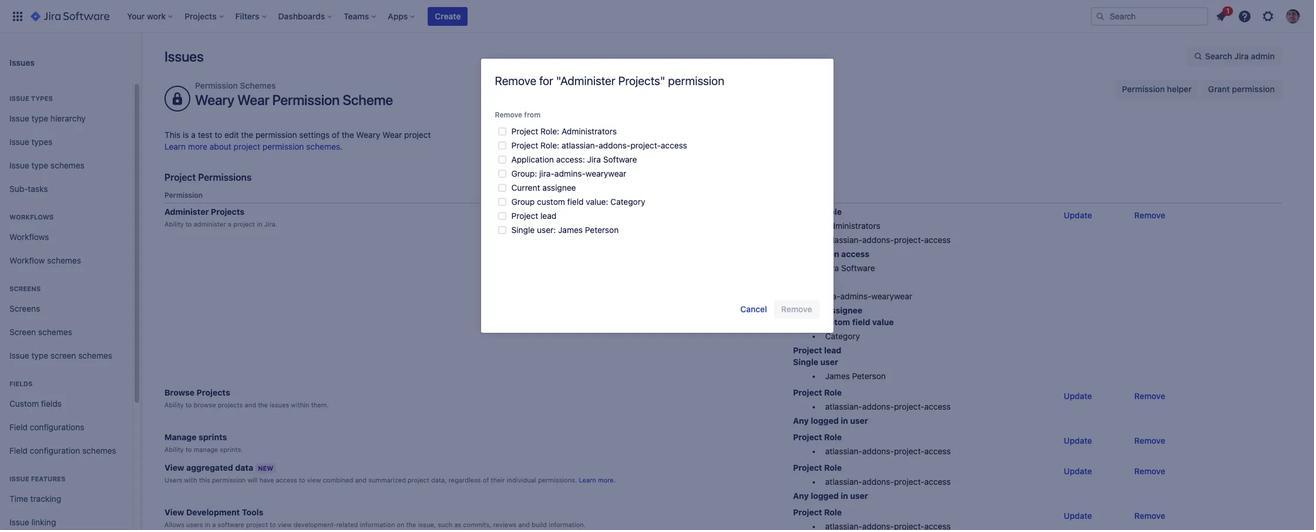 Task type: locate. For each thing, give the bounding box(es) containing it.
types
[[31, 95, 53, 102]]

project inside jira-admins-wearywear current assignee group custom field value category project lead single user james peterson
[[794, 346, 823, 356]]

1 horizontal spatial admins-
[[841, 292, 872, 302]]

field inside project role: administrators project role: atlassian-addons-project-access application access: jira software group: jira-admins-wearywear current assignee group custom field value: category project lead single user: james peterson
[[568, 197, 584, 207]]

2 type from the top
[[31, 160, 48, 170]]

regardless
[[449, 477, 481, 484]]

configuration
[[30, 446, 80, 456]]

2 any from the top
[[794, 491, 809, 501]]

type left "screen"
[[31, 351, 48, 361]]

remove button for browse
[[1128, 387, 1173, 406]]

2 role from the top
[[825, 388, 842, 398]]

2 update button from the top
[[1057, 387, 1100, 406]]

2 issue from the top
[[9, 113, 29, 123]]

4 remove button from the top
[[1128, 463, 1173, 481]]

update button
[[1057, 206, 1100, 225], [1057, 387, 1100, 406], [1057, 432, 1100, 451], [1057, 463, 1100, 481], [1057, 507, 1100, 526]]

addons- inside the 'project role atlassian-addons-project-access'
[[863, 447, 895, 457]]

group right "cancel" button
[[794, 317, 818, 327]]

the inside view development tools allows users in a software project to view development-related information on the issue, such as commits, reviews and build information.
[[406, 521, 416, 529]]

1 horizontal spatial assignee
[[827, 306, 863, 316]]

ability inside browse projects ability to browse projects and the issues within them.
[[165, 402, 184, 409]]

project inside view aggregated data new users with this permission will have access to view combined and summarized project data, regardless of their individual permissions. learn more.
[[408, 477, 430, 484]]

jira software image
[[31, 9, 109, 23], [31, 9, 109, 23]]

custom fields link
[[5, 393, 128, 416]]

0 vertical spatial field
[[9, 422, 28, 432]]

1 vertical spatial type
[[31, 160, 48, 170]]

1 issue from the top
[[9, 95, 29, 102]]

permission helper button
[[1116, 80, 1199, 99]]

update button for manage
[[1057, 432, 1100, 451]]

admins- inside jira-admins-wearywear current assignee group custom field value category project lead single user james peterson
[[841, 292, 872, 302]]

2 project role atlassian-addons-project-access any logged in user from the top
[[794, 463, 951, 501]]

in inside administer projects ability to administer a project in jira.
[[257, 220, 262, 228]]

0 horizontal spatial jira
[[587, 154, 601, 164]]

field
[[568, 197, 584, 207], [853, 317, 871, 327]]

ability down "manage"
[[165, 446, 184, 454]]

a
[[191, 130, 196, 140], [228, 220, 232, 228], [212, 521, 216, 529]]

grant permission button
[[1202, 80, 1282, 99]]

test
[[198, 130, 212, 140]]

issue type screen schemes link
[[5, 344, 128, 368]]

access inside project role: administrators project role: atlassian-addons-project-access application access: jira software group: jira-admins-wearywear current assignee group custom field value: category project lead single user: james peterson
[[661, 140, 688, 150]]

group down group: on the top left of the page
[[512, 197, 535, 207]]

workflows
[[9, 213, 54, 221], [9, 232, 49, 242]]

weary down scheme
[[356, 130, 380, 140]]

with
[[184, 477, 197, 484]]

4 update button from the top
[[1057, 463, 1100, 481]]

a right the is
[[191, 130, 196, 140]]

field inside 'link'
[[9, 422, 28, 432]]

wearywear
[[586, 168, 627, 178], [872, 292, 913, 302]]

user for browse projects
[[851, 416, 869, 426]]

1 horizontal spatial issues
[[165, 48, 204, 65]]

and inside view aggregated data new users with this permission will have access to view combined and summarized project data, regardless of their individual permissions. learn more.
[[355, 477, 367, 484]]

field
[[9, 422, 28, 432], [9, 446, 28, 456]]

role: up the 'access:'
[[541, 140, 560, 150]]

2 remove button from the top
[[1128, 387, 1173, 406]]

related
[[337, 521, 358, 529]]

helper
[[1168, 84, 1192, 94]]

permission inside button
[[1233, 84, 1275, 94]]

fields
[[9, 380, 33, 388]]

3 remove button from the top
[[1128, 432, 1173, 451]]

3 ability from the top
[[165, 446, 184, 454]]

1 project role atlassian-addons-project-access any logged in user from the top
[[794, 388, 951, 426]]

hierarchy
[[50, 113, 86, 123]]

1 vertical spatial administrators
[[826, 221, 881, 231]]

learn inside view aggregated data new users with this permission will have access to view combined and summarized project data, regardless of their individual permissions. learn more.
[[579, 477, 596, 484]]

1 horizontal spatial wear
[[383, 130, 402, 140]]

1 horizontal spatial application
[[794, 249, 840, 259]]

0 vertical spatial group
[[512, 197, 535, 207]]

0 vertical spatial any
[[794, 416, 809, 426]]

ability for browse projects
[[165, 402, 184, 409]]

configurations
[[30, 422, 84, 432]]

single
[[512, 225, 535, 235], [794, 357, 819, 367]]

this
[[165, 130, 181, 140]]

issue linking
[[9, 518, 56, 528]]

0 vertical spatial field
[[568, 197, 584, 207]]

user inside jira-admins-wearywear current assignee group custom field value category project lead single user james peterson
[[821, 357, 839, 367]]

view left development-
[[278, 521, 292, 529]]

view inside view aggregated data new users with this permission will have access to view combined and summarized project data, regardless of their individual permissions. learn more.
[[165, 463, 184, 473]]

in inside view development tools allows users in a software project to view development-related information on the issue, such as commits, reviews and build information.
[[205, 521, 210, 529]]

1 horizontal spatial software
[[842, 263, 876, 273]]

1 vertical spatial field
[[853, 317, 871, 327]]

1 vertical spatial user
[[851, 416, 869, 426]]

1 workflows from the top
[[9, 213, 54, 221]]

and inside view development tools allows users in a software project to view development-related information on the issue, such as commits, reviews and build information.
[[519, 521, 530, 529]]

1 horizontal spatial james
[[826, 372, 850, 382]]

2 logged from the top
[[811, 491, 839, 501]]

permission up learn more about project permission schemes. link
[[256, 130, 297, 140]]

2 screens from the top
[[9, 304, 40, 314]]

peterson down value
[[853, 372, 886, 382]]

project role atlassian-addons-project-access any logged in user up the 'project role atlassian-addons-project-access'
[[794, 388, 951, 426]]

view development tools allows users in a software project to view development-related information on the issue, such as commits, reviews and build information.
[[165, 508, 586, 529]]

1 vertical spatial single
[[794, 357, 819, 367]]

view up allows
[[165, 508, 184, 518]]

project role atlassian-addons-project-access
[[794, 433, 951, 457]]

wearywear up value:
[[586, 168, 627, 178]]

1 horizontal spatial jira
[[826, 263, 839, 273]]

weary inside the this is a test to edit the permission settings of the weary wear project learn more about project permission schemes.
[[356, 130, 380, 140]]

0 vertical spatial logged
[[811, 416, 839, 426]]

in right 'users'
[[205, 521, 210, 529]]

schemes down the 'workflows' link
[[47, 255, 81, 265]]

issue inside screens group
[[9, 351, 29, 361]]

2 horizontal spatial and
[[519, 521, 530, 529]]

0 vertical spatial view
[[165, 463, 184, 473]]

schemes up issue type screen schemes
[[38, 327, 72, 337]]

sprints.
[[220, 446, 243, 454]]

issue type screen schemes
[[9, 351, 112, 361]]

0 horizontal spatial issues
[[9, 57, 35, 67]]

permission inside permission helper button
[[1123, 84, 1166, 94]]

project- inside project role: administrators project role: atlassian-addons-project-access application access: jira software group: jira-admins-wearywear current assignee group custom field value: category project lead single user: james peterson
[[631, 140, 661, 150]]

1 vertical spatial any
[[794, 491, 809, 501]]

0 vertical spatial single
[[512, 225, 535, 235]]

0 vertical spatial screens
[[9, 285, 41, 293]]

3 update from the top
[[1064, 436, 1093, 446]]

0 vertical spatial weary
[[195, 92, 235, 108]]

1 update button from the top
[[1057, 206, 1100, 225]]

1 logged from the top
[[811, 416, 839, 426]]

issues up issue types
[[9, 57, 35, 67]]

1 vertical spatial james
[[826, 372, 850, 382]]

group:
[[512, 168, 537, 178]]

weary inside permission schemes weary wear permission scheme
[[195, 92, 235, 108]]

2 view from the top
[[165, 508, 184, 518]]

update for view
[[1064, 511, 1093, 521]]

any for browse projects
[[794, 416, 809, 426]]

type down types
[[31, 113, 48, 123]]

0 vertical spatial jira-
[[540, 168, 555, 178]]

0 vertical spatial view
[[307, 477, 321, 484]]

custom left value
[[820, 317, 851, 327]]

1 vertical spatial projects
[[197, 388, 230, 398]]

remove for view development tools
[[1135, 511, 1166, 521]]

software
[[603, 154, 637, 164], [842, 263, 876, 273]]

0 horizontal spatial single
[[512, 225, 535, 235]]

wearywear inside project role: administrators project role: atlassian-addons-project-access application access: jira software group: jira-admins-wearywear current assignee group custom field value: category project lead single user: james peterson
[[586, 168, 627, 178]]

1 remove button from the top
[[1128, 206, 1173, 225]]

is
[[183, 130, 189, 140]]

0 vertical spatial projects
[[211, 207, 245, 217]]

0 horizontal spatial current
[[512, 183, 540, 193]]

4 issue from the top
[[9, 160, 29, 170]]

1 horizontal spatial administrators
[[826, 221, 881, 231]]

1 horizontal spatial group
[[794, 317, 818, 327]]

learn down "this"
[[165, 142, 186, 152]]

workflows up 'workflow'
[[9, 232, 49, 242]]

1 any from the top
[[794, 416, 809, 426]]

ability inside manage sprints ability to manage sprints.
[[165, 446, 184, 454]]

search image
[[1096, 11, 1106, 21]]

"administer
[[556, 74, 616, 88]]

and right projects
[[245, 402, 256, 409]]

1 horizontal spatial and
[[355, 477, 367, 484]]

a right the administer
[[228, 220, 232, 228]]

1 vertical spatial screens
[[9, 304, 40, 314]]

to inside view aggregated data new users with this permission will have access to view combined and summarized project data, regardless of their individual permissions. learn more.
[[299, 477, 305, 484]]

schemes down field configurations 'link'
[[82, 446, 116, 456]]

category
[[611, 197, 646, 207], [826, 332, 861, 342]]

0 vertical spatial type
[[31, 113, 48, 123]]

of up the schemes.
[[332, 130, 340, 140]]

1 vertical spatial wear
[[383, 130, 402, 140]]

screens up screen
[[9, 304, 40, 314]]

0 vertical spatial workflows
[[9, 213, 54, 221]]

screens for "screens" link on the bottom left of the page
[[9, 304, 40, 314]]

project role atlassian-addons-project-access any logged in user down the 'project role atlassian-addons-project-access'
[[794, 463, 951, 501]]

7 issue from the top
[[9, 518, 29, 528]]

current inside jira-admins-wearywear current assignee group custom field value category project lead single user james peterson
[[794, 306, 825, 316]]

ability down browse
[[165, 402, 184, 409]]

field left value
[[853, 317, 871, 327]]

cancel button
[[734, 300, 775, 319]]

to down administer
[[186, 220, 192, 228]]

manage
[[194, 446, 218, 454]]

2 field from the top
[[9, 446, 28, 456]]

project role atlassian-addons-project-access any logged in user
[[794, 388, 951, 426], [794, 463, 951, 501]]

0 horizontal spatial application
[[512, 154, 554, 164]]

0 vertical spatial wear
[[237, 92, 270, 108]]

permission up administer
[[165, 191, 203, 200]]

weary
[[195, 92, 235, 108], [356, 130, 380, 140]]

type
[[31, 113, 48, 123], [31, 160, 48, 170], [31, 351, 48, 361]]

field inside jira-admins-wearywear current assignee group custom field value category project lead single user james peterson
[[853, 317, 871, 327]]

the right on
[[406, 521, 416, 529]]

0 vertical spatial jira
[[1235, 51, 1249, 61]]

1 horizontal spatial weary
[[356, 130, 380, 140]]

administrators inside project role: administrators project role: atlassian-addons-project-access application access: jira software group: jira-admins-wearywear current assignee group custom field value: category project lead single user: james peterson
[[562, 126, 617, 136]]

view inside view aggregated data new users with this permission will have access to view combined and summarized project data, regardless of their individual permissions. learn more.
[[307, 477, 321, 484]]

5 update from the top
[[1064, 511, 1093, 521]]

workflows down sub-tasks
[[9, 213, 54, 221]]

0 horizontal spatial james
[[558, 225, 583, 235]]

2 vertical spatial and
[[519, 521, 530, 529]]

role inside project role administrators atlassian-addons-project-access application access jira software
[[825, 207, 842, 217]]

ability for manage sprints
[[165, 446, 184, 454]]

1 horizontal spatial learn
[[579, 477, 596, 484]]

current right "cancel" button
[[794, 306, 825, 316]]

access inside view aggregated data new users with this permission will have access to view combined and summarized project data, regardless of their individual permissions. learn more.
[[276, 477, 297, 484]]

project
[[404, 130, 431, 140], [234, 142, 260, 152], [233, 220, 255, 228], [408, 477, 430, 484], [246, 521, 268, 529]]

linking
[[31, 518, 56, 528]]

1 horizontal spatial category
[[826, 332, 861, 342]]

type for hierarchy
[[31, 113, 48, 123]]

0 horizontal spatial software
[[603, 154, 637, 164]]

addons- inside project role administrators atlassian-addons-project-access application access jira software
[[863, 235, 895, 245]]

jira inside project role administrators atlassian-addons-project-access application access jira software
[[826, 263, 839, 273]]

permission left helper at the top right of page
[[1123, 84, 1166, 94]]

atlassian- inside project role administrators atlassian-addons-project-access application access jira software
[[826, 235, 863, 245]]

to inside the this is a test to edit the permission settings of the weary wear project learn more about project permission schemes.
[[215, 130, 222, 140]]

permission right admin permission schemes icon
[[195, 81, 238, 91]]

0 vertical spatial application
[[512, 154, 554, 164]]

screens group
[[5, 273, 128, 371]]

1 ability from the top
[[165, 220, 184, 228]]

1 vertical spatial project role atlassian-addons-project-access any logged in user
[[794, 463, 951, 501]]

3 type from the top
[[31, 351, 48, 361]]

view left combined
[[307, 477, 321, 484]]

jira- inside jira-admins-wearywear current assignee group custom field value category project lead single user james peterson
[[826, 292, 841, 302]]

2 vertical spatial user
[[851, 491, 869, 501]]

and right combined
[[355, 477, 367, 484]]

1 role from the top
[[825, 207, 842, 217]]

1 vertical spatial category
[[826, 332, 861, 342]]

jira
[[1235, 51, 1249, 61], [587, 154, 601, 164], [826, 263, 839, 273]]

1 type from the top
[[31, 113, 48, 123]]

to inside view development tools allows users in a software project to view development-related information on the issue, such as commits, reviews and build information.
[[270, 521, 276, 529]]

group inside jira-admins-wearywear current assignee group custom field value category project lead single user james peterson
[[794, 317, 818, 327]]

1 vertical spatial lead
[[825, 346, 842, 356]]

of left their
[[483, 477, 489, 484]]

issue
[[9, 95, 29, 102], [9, 113, 29, 123], [9, 137, 29, 147], [9, 160, 29, 170], [9, 351, 29, 361], [9, 475, 29, 483], [9, 518, 29, 528]]

view inside view development tools allows users in a software project to view development-related information on the issue, such as commits, reviews and build information.
[[165, 508, 184, 518]]

ability down administer
[[165, 220, 184, 228]]

2 workflows from the top
[[9, 232, 49, 242]]

peterson
[[585, 225, 619, 235], [853, 372, 886, 382]]

the up the schemes.
[[342, 130, 354, 140]]

0 vertical spatial custom
[[537, 197, 565, 207]]

1 vertical spatial jira-
[[826, 292, 841, 302]]

1 horizontal spatial of
[[483, 477, 489, 484]]

1 vertical spatial admins-
[[841, 292, 872, 302]]

of inside view aggregated data new users with this permission will have access to view combined and summarized project data, regardless of their individual permissions. learn more.
[[483, 477, 489, 484]]

current
[[512, 183, 540, 193], [794, 306, 825, 316]]

and inside browse projects ability to browse projects and the issues within them.
[[245, 402, 256, 409]]

create button
[[428, 7, 468, 26]]

projects
[[211, 207, 245, 217], [197, 388, 230, 398]]

field down custom
[[9, 422, 28, 432]]

logged for browse projects
[[811, 416, 839, 426]]

0 horizontal spatial lead
[[541, 211, 557, 221]]

3 role from the top
[[825, 433, 842, 443]]

remove for manage sprints
[[1135, 436, 1166, 446]]

to up about
[[215, 130, 222, 140]]

1 horizontal spatial wearywear
[[872, 292, 913, 302]]

5 remove button from the top
[[1128, 507, 1173, 526]]

6 issue from the top
[[9, 475, 29, 483]]

projects inside browse projects ability to browse projects and the issues within them.
[[197, 388, 230, 398]]

and
[[245, 402, 256, 409], [355, 477, 367, 484], [519, 521, 530, 529]]

1 vertical spatial weary
[[356, 130, 380, 140]]

current down group: on the top left of the page
[[512, 183, 540, 193]]

update
[[1064, 210, 1093, 220], [1064, 392, 1093, 402], [1064, 436, 1093, 446], [1064, 467, 1093, 477], [1064, 511, 1093, 521]]

wear
[[237, 92, 270, 108], [383, 130, 402, 140]]

0 vertical spatial software
[[603, 154, 637, 164]]

grant permission
[[1209, 84, 1275, 94]]

james inside jira-admins-wearywear current assignee group custom field value category project lead single user james peterson
[[826, 372, 850, 382]]

0 horizontal spatial administrators
[[562, 126, 617, 136]]

2 ability from the top
[[165, 402, 184, 409]]

in up the 'project role atlassian-addons-project-access'
[[841, 416, 849, 426]]

time tracking link
[[5, 488, 128, 511]]

atlassian- inside project role: administrators project role: atlassian-addons-project-access application access: jira software group: jira-admins-wearywear current assignee group custom field value: category project lead single user: james peterson
[[562, 140, 599, 150]]

1 horizontal spatial field
[[853, 317, 871, 327]]

2 horizontal spatial jira
[[1235, 51, 1249, 61]]

application inside project role administrators atlassian-addons-project-access application access jira software
[[794, 249, 840, 259]]

0 horizontal spatial jira-
[[540, 168, 555, 178]]

application
[[512, 154, 554, 164], [794, 249, 840, 259]]

user
[[821, 357, 839, 367], [851, 416, 869, 426], [851, 491, 869, 501]]

schemes down issue types link
[[50, 160, 84, 170]]

admins-
[[555, 168, 586, 178], [841, 292, 872, 302]]

0 vertical spatial lead
[[541, 211, 557, 221]]

0 vertical spatial user
[[821, 357, 839, 367]]

1 horizontal spatial peterson
[[853, 372, 886, 382]]

project role atlassian-addons-project-access any logged in user for browse projects
[[794, 388, 951, 426]]

1 view from the top
[[165, 463, 184, 473]]

0 vertical spatial role:
[[541, 126, 560, 136]]

4 update from the top
[[1064, 467, 1093, 477]]

0 horizontal spatial a
[[191, 130, 196, 140]]

and left build
[[519, 521, 530, 529]]

have
[[260, 477, 274, 484]]

0 horizontal spatial of
[[332, 130, 340, 140]]

wearywear up value
[[872, 292, 913, 302]]

0 horizontal spatial weary
[[195, 92, 235, 108]]

remove from
[[495, 110, 541, 119]]

0 vertical spatial learn
[[165, 142, 186, 152]]

workflows for the 'workflows' link
[[9, 232, 49, 242]]

custom inside jira-admins-wearywear current assignee group custom field value category project lead single user james peterson
[[820, 317, 851, 327]]

2 vertical spatial jira
[[826, 263, 839, 273]]

custom up user:
[[537, 197, 565, 207]]

wear down schemes
[[237, 92, 270, 108]]

atlassian- inside the 'project role atlassian-addons-project-access'
[[826, 447, 863, 457]]

permission down data on the left bottom
[[212, 477, 246, 484]]

learn left more.
[[579, 477, 596, 484]]

1 vertical spatial custom
[[820, 317, 851, 327]]

view up users
[[165, 463, 184, 473]]

2 vertical spatial ability
[[165, 446, 184, 454]]

0 vertical spatial category
[[611, 197, 646, 207]]

screen schemes link
[[5, 321, 128, 344]]

in left jira.
[[257, 220, 262, 228]]

james
[[558, 225, 583, 235], [826, 372, 850, 382]]

issue features
[[9, 475, 66, 483]]

projects up "browse"
[[197, 388, 230, 398]]

a down 'development' on the left bottom
[[212, 521, 216, 529]]

sub-tasks link
[[5, 178, 128, 201]]

update for administer
[[1064, 210, 1093, 220]]

2 vertical spatial type
[[31, 351, 48, 361]]

schemes inside fields group
[[82, 446, 116, 456]]

issues up admin permission schemes icon
[[165, 48, 204, 65]]

0 horizontal spatial group
[[512, 197, 535, 207]]

type inside screens group
[[31, 351, 48, 361]]

project- inside project role administrators atlassian-addons-project-access application access jira software
[[895, 235, 925, 245]]

single inside jira-admins-wearywear current assignee group custom field value category project lead single user james peterson
[[794, 357, 819, 367]]

weary up test
[[195, 92, 235, 108]]

aggregated
[[186, 463, 233, 473]]

remove button for manage
[[1128, 432, 1173, 451]]

manage sprints ability to manage sprints.
[[165, 433, 243, 454]]

administrators inside project role administrators atlassian-addons-project-access application access jira software
[[826, 221, 881, 231]]

remove for browse projects
[[1135, 392, 1166, 402]]

0 horizontal spatial assignee
[[543, 183, 576, 193]]

remove
[[495, 74, 537, 88], [495, 110, 523, 119], [1135, 210, 1166, 220], [1135, 392, 1166, 402], [1135, 436, 1166, 446], [1135, 467, 1166, 477], [1135, 511, 1166, 521]]

0 vertical spatial wearywear
[[586, 168, 627, 178]]

the
[[241, 130, 253, 140], [342, 130, 354, 140], [258, 402, 268, 409], [406, 521, 416, 529]]

update for browse
[[1064, 392, 1093, 402]]

1 vertical spatial and
[[355, 477, 367, 484]]

field up issue features at bottom left
[[9, 446, 28, 456]]

issue for issue type screen schemes
[[9, 351, 29, 361]]

view
[[165, 463, 184, 473], [165, 508, 184, 518]]

remove for "administer projects" permission
[[495, 74, 725, 88]]

wear inside permission schemes weary wear permission scheme
[[237, 92, 270, 108]]

on
[[397, 521, 405, 529]]

projects for administer projects
[[211, 207, 245, 217]]

field left value:
[[568, 197, 584, 207]]

types
[[31, 137, 52, 147]]

0 horizontal spatial learn
[[165, 142, 186, 152]]

1 vertical spatial view
[[165, 508, 184, 518]]

tasks
[[28, 184, 48, 194]]

1 field from the top
[[9, 422, 28, 432]]

admins- down project role administrators atlassian-addons-project-access application access jira software
[[841, 292, 872, 302]]

role:
[[541, 126, 560, 136], [541, 140, 560, 150]]

to right software
[[270, 521, 276, 529]]

0 vertical spatial a
[[191, 130, 196, 140]]

any for view aggregated data
[[794, 491, 809, 501]]

role: down from
[[541, 126, 560, 136]]

software inside project role: administrators project role: atlassian-addons-project-access application access: jira software group: jira-admins-wearywear current assignee group custom field value: category project lead single user: james peterson
[[603, 154, 637, 164]]

search jira admin
[[1206, 51, 1275, 61]]

the left issues at bottom left
[[258, 402, 268, 409]]

permission right projects"
[[668, 74, 725, 88]]

such
[[438, 521, 453, 529]]

0 horizontal spatial field
[[568, 197, 584, 207]]

1 vertical spatial jira
[[587, 154, 601, 164]]

1 vertical spatial of
[[483, 477, 489, 484]]

2 update from the top
[[1064, 392, 1093, 402]]

1 vertical spatial workflows
[[9, 232, 49, 242]]

1 vertical spatial view
[[278, 521, 292, 529]]

projects up the administer
[[211, 207, 245, 217]]

logged for view aggregated data
[[811, 491, 839, 501]]

1 vertical spatial field
[[9, 446, 28, 456]]

0 vertical spatial current
[[512, 183, 540, 193]]

cancel
[[741, 304, 767, 314]]

access inside the 'project role atlassian-addons-project-access'
[[925, 447, 951, 457]]

view aggregated data new users with this permission will have access to view combined and summarized project data, regardless of their individual permissions. learn more.
[[165, 463, 616, 484]]

0 horizontal spatial peterson
[[585, 225, 619, 235]]

ability inside administer projects ability to administer a project in jira.
[[165, 220, 184, 228]]

3 update button from the top
[[1057, 432, 1100, 451]]

permission down admin
[[1233, 84, 1275, 94]]

to down "manage"
[[186, 446, 192, 454]]

for
[[540, 74, 554, 88]]

5 update button from the top
[[1057, 507, 1100, 526]]

type for screen
[[31, 351, 48, 361]]

1 horizontal spatial single
[[794, 357, 819, 367]]

2 horizontal spatial a
[[228, 220, 232, 228]]

1 update from the top
[[1064, 210, 1093, 220]]

1 vertical spatial ability
[[165, 402, 184, 409]]

peterson down value:
[[585, 225, 619, 235]]

projects inside administer projects ability to administer a project in jira.
[[211, 207, 245, 217]]

them.
[[311, 402, 329, 409]]

to down browse
[[186, 402, 192, 409]]

administer projects ability to administer a project in jira.
[[165, 207, 277, 228]]

application inside project role: administrators project role: atlassian-addons-project-access application access: jira software group: jira-admins-wearywear current assignee group custom field value: category project lead single user: james peterson
[[512, 154, 554, 164]]

to right have
[[299, 477, 305, 484]]

permission up settings
[[272, 92, 340, 108]]

admins- down the 'access:'
[[555, 168, 586, 178]]

3 issue from the top
[[9, 137, 29, 147]]

logged up the 'project role atlassian-addons-project-access'
[[811, 416, 839, 426]]

will
[[248, 477, 258, 484]]

0 vertical spatial administrators
[[562, 126, 617, 136]]

logged up project role
[[811, 491, 839, 501]]

type up tasks
[[31, 160, 48, 170]]

1 screens from the top
[[9, 285, 41, 293]]

wear down scheme
[[383, 130, 402, 140]]

5 issue from the top
[[9, 351, 29, 361]]

project permissions
[[165, 172, 252, 183]]

screens down 'workflow'
[[9, 285, 41, 293]]

workflows group
[[5, 201, 128, 276]]

0 horizontal spatial view
[[278, 521, 292, 529]]

administrators for role
[[826, 221, 881, 231]]

0 vertical spatial of
[[332, 130, 340, 140]]

ability for administer projects
[[165, 220, 184, 228]]



Task type: describe. For each thing, give the bounding box(es) containing it.
group inside project role: administrators project role: atlassian-addons-project-access application access: jira software group: jira-admins-wearywear current assignee group custom field value: category project lead single user: james peterson
[[512, 197, 535, 207]]

view inside view development tools allows users in a software project to view development-related information on the issue, such as commits, reviews and build information.
[[278, 521, 292, 529]]

issue for issue features
[[9, 475, 29, 483]]

project role
[[794, 508, 842, 518]]

update button for browse
[[1057, 387, 1100, 406]]

data,
[[431, 477, 447, 484]]

remove for view aggregated data
[[1135, 467, 1166, 477]]

issue type hierarchy link
[[5, 107, 128, 130]]

commits,
[[463, 521, 492, 529]]

users
[[165, 477, 182, 484]]

fields group
[[5, 368, 128, 467]]

tools
[[242, 508, 264, 518]]

addons- inside project role: administrators project role: atlassian-addons-project-access application access: jira software group: jira-admins-wearywear current assignee group custom field value: category project lead single user: james peterson
[[599, 140, 631, 150]]

scheme
[[343, 92, 393, 108]]

issue features group
[[5, 463, 128, 531]]

projects
[[218, 402, 243, 409]]

permission for permission
[[165, 191, 203, 200]]

summarized
[[369, 477, 406, 484]]

permission inside 'dialog'
[[668, 74, 725, 88]]

remove for administer projects
[[1135, 210, 1166, 220]]

issue for issue types
[[9, 95, 29, 102]]

admins- inside project role: administrators project role: atlassian-addons-project-access application access: jira software group: jira-admins-wearywear current assignee group custom field value: category project lead single user: james peterson
[[555, 168, 586, 178]]

field for field configuration schemes
[[9, 446, 28, 456]]

issue types group
[[5, 82, 128, 205]]

1 role: from the top
[[541, 126, 560, 136]]

value
[[873, 317, 894, 327]]

2 role: from the top
[[541, 140, 560, 150]]

more.
[[598, 477, 616, 484]]

within
[[291, 402, 309, 409]]

remove for "administer projects" permission dialog
[[481, 59, 834, 333]]

issue types link
[[5, 130, 128, 154]]

new
[[258, 465, 274, 473]]

grant
[[1209, 84, 1231, 94]]

browse
[[165, 388, 195, 398]]

issue types
[[9, 95, 53, 102]]

4 role from the top
[[825, 463, 842, 473]]

more
[[188, 142, 207, 152]]

sub-tasks
[[9, 184, 48, 194]]

5 role from the top
[[825, 508, 842, 518]]

current inside project role: administrators project role: atlassian-addons-project-access application access: jira software group: jira-admins-wearywear current assignee group custom field value: category project lead single user: james peterson
[[512, 183, 540, 193]]

features
[[31, 475, 66, 483]]

value:
[[586, 197, 609, 207]]

assignee inside jira-admins-wearywear current assignee group custom field value category project lead single user james peterson
[[827, 306, 863, 316]]

admin
[[1252, 51, 1275, 61]]

view for development
[[165, 508, 184, 518]]

screen schemes
[[9, 327, 72, 337]]

software inside project role administrators atlassian-addons-project-access application access jira software
[[842, 263, 876, 273]]

of inside the this is a test to edit the permission settings of the weary wear project learn more about project permission schemes.
[[332, 130, 340, 140]]

custom
[[9, 399, 39, 409]]

a inside the this is a test to edit the permission settings of the weary wear project learn more about project permission schemes.
[[191, 130, 196, 140]]

jira inside button
[[1235, 51, 1249, 61]]

wearywear inside jira-admins-wearywear current assignee group custom field value category project lead single user james peterson
[[872, 292, 913, 302]]

access:
[[556, 154, 585, 164]]

field for field configurations
[[9, 422, 28, 432]]

learn more about project permission schemes. link
[[165, 142, 343, 152]]

users
[[186, 521, 203, 529]]

jira-admins-wearywear current assignee group custom field value category project lead single user james peterson
[[794, 292, 913, 382]]

type for schemes
[[31, 160, 48, 170]]

workflows link
[[5, 226, 128, 249]]

issue types
[[9, 137, 52, 147]]

individual
[[507, 477, 536, 484]]

permissions
[[198, 172, 252, 183]]

james inside project role: administrators project role: atlassian-addons-project-access application access: jira software group: jira-admins-wearywear current assignee group custom field value: category project lead single user: james peterson
[[558, 225, 583, 235]]

update button for view
[[1057, 507, 1100, 526]]

permission inside view aggregated data new users with this permission will have access to view combined and summarized project data, regardless of their individual permissions. learn more.
[[212, 477, 246, 484]]

peterson inside jira-admins-wearywear current assignee group custom field value category project lead single user james peterson
[[853, 372, 886, 382]]

allows
[[165, 521, 184, 529]]

schemes
[[240, 81, 276, 91]]

update for manage
[[1064, 436, 1093, 446]]

search jira admin image
[[1194, 52, 1203, 61]]

project inside the 'project role atlassian-addons-project-access'
[[794, 433, 823, 443]]

workflows for workflows group
[[9, 213, 54, 221]]

custom inside project role: administrators project role: atlassian-addons-project-access application access: jira software group: jira-admins-wearywear current assignee group custom field value: category project lead single user: james peterson
[[537, 197, 565, 207]]

to inside browse projects ability to browse projects and the issues within them.
[[186, 402, 192, 409]]

schemes.
[[306, 142, 343, 152]]

this
[[199, 477, 210, 484]]

data
[[235, 463, 253, 473]]

screens link
[[5, 297, 128, 321]]

issue for issue types
[[9, 137, 29, 147]]

Search field
[[1091, 7, 1209, 26]]

schemes inside 'link'
[[47, 255, 81, 265]]

remove button for administer
[[1128, 206, 1173, 225]]

sub-
[[9, 184, 28, 194]]

to inside manage sprints ability to manage sprints.
[[186, 446, 192, 454]]

manage
[[165, 433, 197, 443]]

issue for issue type hierarchy
[[9, 113, 29, 123]]

project role atlassian-addons-project-access any logged in user for view aggregated data
[[794, 463, 951, 501]]

edit
[[225, 130, 239, 140]]

user for view aggregated data
[[851, 491, 869, 501]]

create banner
[[0, 0, 1315, 33]]

screen
[[9, 327, 36, 337]]

about
[[210, 142, 232, 152]]

category inside jira-admins-wearywear current assignee group custom field value category project lead single user james peterson
[[826, 332, 861, 342]]

peterson inside project role: administrators project role: atlassian-addons-project-access application access: jira software group: jira-admins-wearywear current assignee group custom field value: category project lead single user: james peterson
[[585, 225, 619, 235]]

the up learn more about project permission schemes. link
[[241, 130, 253, 140]]

sprints
[[199, 433, 227, 443]]

project role administrators atlassian-addons-project-access application access jira software
[[794, 207, 951, 273]]

admin permission schemes image
[[166, 87, 189, 110]]

learn more. link
[[579, 476, 616, 486]]

the inside browse projects ability to browse projects and the issues within them.
[[258, 402, 268, 409]]

screens for screens group
[[9, 285, 41, 293]]

information.
[[549, 521, 586, 529]]

schemes right "screen"
[[78, 351, 112, 361]]

permission for permission helper
[[1123, 84, 1166, 94]]

project role: administrators project role: atlassian-addons-project-access application access: jira software group: jira-admins-wearywear current assignee group custom field value: category project lead single user: james peterson
[[512, 126, 688, 235]]

project inside project role administrators atlassian-addons-project-access application access jira software
[[794, 207, 823, 217]]

permission for permission schemes weary wear permission scheme
[[195, 81, 238, 91]]

update button for administer
[[1057, 206, 1100, 225]]

issue for issue linking
[[9, 518, 29, 528]]

project inside administer projects ability to administer a project in jira.
[[233, 220, 255, 228]]

projects"
[[619, 74, 666, 88]]

combined
[[323, 477, 353, 484]]

project inside view development tools allows users in a software project to view development-related information on the issue, such as commits, reviews and build information.
[[246, 521, 268, 529]]

assignee inside project role: administrators project role: atlassian-addons-project-access application access: jira software group: jira-admins-wearywear current assignee group custom field value: category project lead single user: james peterson
[[543, 183, 576, 193]]

settings
[[299, 130, 330, 140]]

their
[[491, 477, 505, 484]]

jira inside project role: administrators project role: atlassian-addons-project-access application access: jira software group: jira-admins-wearywear current assignee group custom field value: category project lead single user: james peterson
[[587, 154, 601, 164]]

a inside view development tools allows users in a software project to view development-related information on the issue, such as commits, reviews and build information.
[[212, 521, 216, 529]]

workflow schemes
[[9, 255, 81, 265]]

learn inside the this is a test to edit the permission settings of the weary wear project learn more about project permission schemes.
[[165, 142, 186, 152]]

schemes inside issue types group
[[50, 160, 84, 170]]

issue type schemes link
[[5, 154, 128, 178]]

category inside project role: administrators project role: atlassian-addons-project-access application access: jira software group: jira-admins-wearywear current assignee group custom field value: category project lead single user: james peterson
[[611, 197, 646, 207]]

lead inside project role: administrators project role: atlassian-addons-project-access application access: jira software group: jira-admins-wearywear current assignee group custom field value: category project lead single user: james peterson
[[541, 211, 557, 221]]

issue type hierarchy
[[9, 113, 86, 123]]

role inside the 'project role atlassian-addons-project-access'
[[825, 433, 842, 443]]

search
[[1206, 51, 1233, 61]]

a inside administer projects ability to administer a project in jira.
[[228, 220, 232, 228]]

build
[[532, 521, 547, 529]]

search jira admin button
[[1187, 47, 1282, 66]]

field configurations
[[9, 422, 84, 432]]

tracking
[[30, 494, 61, 504]]

jira- inside project role: administrators project role: atlassian-addons-project-access application access: jira software group: jira-admins-wearywear current assignee group custom field value: category project lead single user: james peterson
[[540, 168, 555, 178]]

custom fields
[[9, 399, 62, 409]]

view for aggregated
[[165, 463, 184, 473]]

issue for issue type schemes
[[9, 160, 29, 170]]

issue linking link
[[5, 511, 128, 531]]

lead inside jira-admins-wearywear current assignee group custom field value category project lead single user james peterson
[[825, 346, 842, 356]]

administrators for role:
[[562, 126, 617, 136]]

field configuration schemes link
[[5, 440, 128, 463]]

projects for browse projects
[[197, 388, 230, 398]]

reviews
[[494, 521, 517, 529]]

primary element
[[7, 0, 1091, 33]]

administer
[[194, 220, 226, 228]]

time
[[9, 494, 28, 504]]

wear inside the this is a test to edit the permission settings of the weary wear project learn more about project permission schemes.
[[383, 130, 402, 140]]

jira.
[[264, 220, 277, 228]]

remove button for view
[[1128, 507, 1173, 526]]

to inside administer projects ability to administer a project in jira.
[[186, 220, 192, 228]]

development
[[186, 508, 240, 518]]

single inside project role: administrators project role: atlassian-addons-project-access application access: jira software group: jira-admins-wearywear current assignee group custom field value: category project lead single user: james peterson
[[512, 225, 535, 235]]

permission schemes link
[[195, 80, 276, 92]]

in up project role
[[841, 491, 849, 501]]

project- inside the 'project role atlassian-addons-project-access'
[[895, 447, 925, 457]]

issue,
[[418, 521, 436, 529]]

permission down settings
[[263, 142, 304, 152]]



Task type: vqa. For each thing, say whether or not it's contained in the screenshot.
ENTRY
no



